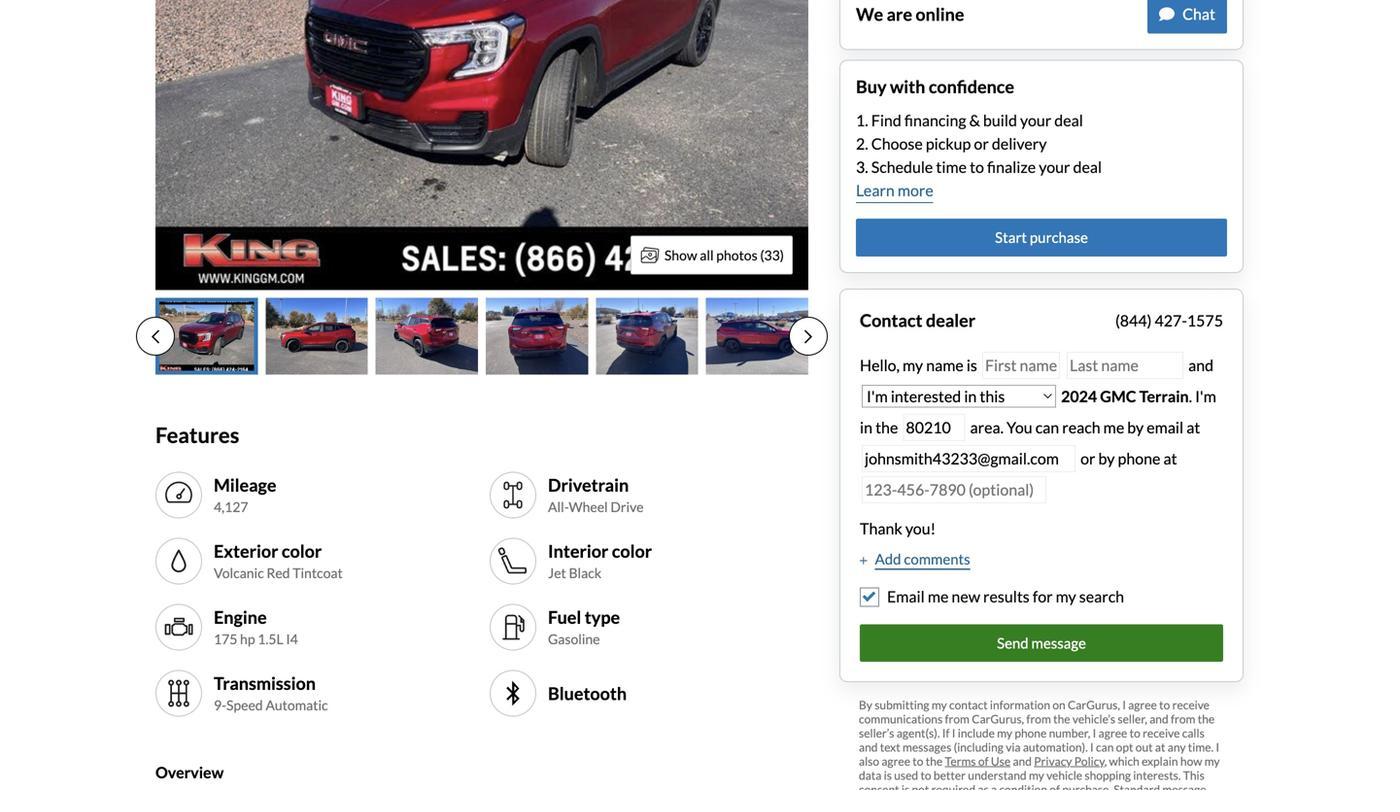Task type: describe. For each thing, give the bounding box(es) containing it.
view vehicle photo 5 image
[[596, 298, 699, 375]]

2 horizontal spatial is
[[967, 356, 978, 375]]

drive
[[611, 499, 644, 515]]

email
[[888, 587, 925, 606]]

1.5l
[[258, 631, 284, 648]]

to up which
[[1130, 726, 1141, 740]]

4,127
[[214, 499, 248, 515]]

we
[[857, 3, 884, 25]]

black
[[569, 565, 602, 582]]

consent
[[859, 783, 900, 790]]

(844)
[[1116, 311, 1152, 330]]

next page image
[[805, 329, 813, 344]]

1 horizontal spatial cargurus,
[[1068, 698, 1121, 712]]

at inside by submitting my contact information on cargurus, i agree to receive communications from cargurus, from the vehicle's seller, and from the seller's agent(s). if i include my phone number, i agree to receive calls and text messages (including via automation). i can opt out at any time. i also agree to the
[[1156, 740, 1166, 755]]

fuel type image
[[498, 612, 529, 643]]

bluetooth
[[548, 683, 627, 704]]

search
[[1080, 587, 1125, 606]]

1 vertical spatial by
[[1099, 449, 1116, 468]]

1 horizontal spatial phone
[[1119, 449, 1161, 468]]

number,
[[1050, 726, 1091, 740]]

my right include
[[998, 726, 1013, 740]]

, which explain how my data is used to better understand my vehicle shopping interests. this consent is not required as a condition of purchase. standard messa
[[859, 755, 1221, 790]]

add comments
[[875, 550, 971, 568]]

i right 'time.'
[[1217, 740, 1220, 755]]

0 vertical spatial receive
[[1173, 698, 1210, 712]]

view vehicle photo 2 image
[[266, 298, 368, 375]]

better
[[934, 769, 966, 783]]

thank you!
[[860, 519, 936, 538]]

the up 'time.'
[[1198, 712, 1215, 726]]

interior
[[548, 540, 609, 562]]

all-
[[548, 499, 569, 515]]

fuel type gasoline
[[548, 607, 620, 648]]

photos
[[717, 247, 758, 263]]

2 horizontal spatial agree
[[1129, 698, 1158, 712]]

0 vertical spatial at
[[1187, 418, 1201, 437]]

9-
[[214, 697, 227, 714]]

time.
[[1189, 740, 1214, 755]]

shopping
[[1085, 769, 1132, 783]]

exterior
[[214, 540, 278, 562]]

features
[[156, 422, 239, 448]]

automation).
[[1024, 740, 1089, 755]]

(844) 427-1575
[[1116, 311, 1224, 330]]

can inside by submitting my contact information on cargurus, i agree to receive communications from cargurus, from the vehicle's seller, and from the seller's agent(s). if i include my phone number, i agree to receive calls and text messages (including via automation). i can opt out at any time. i also agree to the
[[1097, 740, 1115, 755]]

bluetooth image
[[498, 678, 529, 709]]

plus image
[[860, 556, 868, 566]]

interior color jet black
[[548, 540, 652, 582]]

i right number,
[[1093, 726, 1097, 740]]

to inside find financing & build your deal choose pickup or delivery schedule time to finalize your deal learn more
[[970, 158, 985, 177]]

0 vertical spatial by
[[1128, 418, 1145, 437]]

by submitting my contact information on cargurus, i agree to receive communications from cargurus, from the vehicle's seller, and from the seller's agent(s). if i include my phone number, i agree to receive calls and text messages (including via automation). i can opt out at any time. i also agree to the
[[859, 698, 1220, 769]]

message
[[1032, 634, 1087, 652]]

area.
[[971, 418, 1004, 437]]

color for exterior color
[[282, 540, 322, 562]]

0 horizontal spatial of
[[979, 755, 989, 769]]

mileage image
[[163, 480, 194, 511]]

i4
[[286, 631, 298, 648]]

1 horizontal spatial me
[[1104, 418, 1125, 437]]

175
[[214, 631, 238, 648]]

speed
[[227, 697, 263, 714]]

transmission 9-speed automatic
[[214, 673, 328, 714]]

drivetrain image
[[498, 480, 529, 511]]

name
[[927, 356, 964, 375]]

schedule
[[872, 158, 934, 177]]

my left vehicle
[[1030, 769, 1045, 783]]

finalize
[[988, 158, 1037, 177]]

i left the ,
[[1091, 740, 1094, 755]]

buy with confidence
[[857, 76, 1015, 97]]

how
[[1181, 755, 1203, 769]]

start purchase
[[996, 229, 1089, 246]]

to right seller,
[[1160, 698, 1171, 712]]

or by phone at
[[1081, 449, 1178, 468]]

view vehicle photo 6 image
[[706, 298, 809, 375]]

also
[[859, 755, 880, 769]]

drivetrain all-wheel drive
[[548, 474, 644, 515]]

1 from from the left
[[945, 712, 970, 726]]

area. you can reach me by email at
[[968, 418, 1201, 437]]

email
[[1147, 418, 1184, 437]]

terms of use link
[[945, 755, 1011, 769]]

my up if
[[932, 698, 948, 712]]

volcanic
[[214, 565, 264, 582]]

and up i'm
[[1186, 356, 1214, 375]]

communications
[[859, 712, 943, 726]]

show all photos (33)
[[665, 247, 785, 263]]

0 horizontal spatial me
[[928, 587, 949, 606]]

buy
[[857, 76, 887, 97]]

Email address email field
[[862, 445, 1076, 473]]

purchase.
[[1063, 783, 1112, 790]]

drivetrain
[[548, 474, 629, 496]]

&
[[970, 111, 981, 130]]

to up not
[[913, 755, 924, 769]]

as
[[978, 783, 989, 790]]

(33)
[[761, 247, 785, 263]]

transmission image
[[163, 678, 194, 709]]

1 horizontal spatial is
[[902, 783, 910, 790]]

. i'm in the
[[860, 387, 1217, 437]]

1 vertical spatial at
[[1164, 449, 1178, 468]]

contact
[[860, 310, 923, 331]]

3 from from the left
[[1172, 712, 1196, 726]]

add comments button
[[860, 548, 971, 570]]

and right seller,
[[1150, 712, 1169, 726]]

of inside ', which explain how my data is used to better understand my vehicle shopping interests. this consent is not required as a condition of purchase. standard messa'
[[1050, 783, 1061, 790]]

exterior color volcanic red tintcoat
[[214, 540, 343, 582]]

2 vertical spatial agree
[[882, 755, 911, 769]]

are
[[887, 3, 913, 25]]

1 horizontal spatial agree
[[1099, 726, 1128, 740]]

send message
[[998, 634, 1087, 652]]

0 horizontal spatial cargurus,
[[972, 712, 1025, 726]]

0 horizontal spatial can
[[1036, 418, 1060, 437]]

used
[[895, 769, 919, 783]]

privacy policy link
[[1035, 755, 1105, 769]]

more
[[898, 181, 934, 200]]

comments
[[905, 550, 971, 568]]

out
[[1136, 740, 1154, 755]]

engine
[[214, 607, 267, 628]]

information
[[991, 698, 1051, 712]]

gasoline
[[548, 631, 600, 648]]

condition
[[1000, 783, 1048, 790]]

all
[[700, 247, 714, 263]]

agent(s).
[[897, 726, 941, 740]]

in
[[860, 418, 873, 437]]

view vehicle photo 4 image
[[486, 298, 589, 375]]

privacy
[[1035, 755, 1073, 769]]

1 vertical spatial deal
[[1074, 158, 1103, 177]]

purchase
[[1030, 229, 1089, 246]]

Last name field
[[1068, 352, 1184, 379]]

chat
[[1183, 4, 1216, 23]]

terrain
[[1140, 387, 1190, 406]]

and right use
[[1013, 755, 1032, 769]]

2024 gmc terrain
[[1062, 387, 1190, 406]]



Task type: locate. For each thing, give the bounding box(es) containing it.
send
[[998, 634, 1029, 652]]

the inside . i'm in the
[[876, 418, 899, 437]]

0 vertical spatial agree
[[1129, 698, 1158, 712]]

contact
[[950, 698, 988, 712]]

,
[[1105, 755, 1108, 769]]

transmission
[[214, 673, 316, 694]]

mileage
[[214, 474, 277, 496]]

color inside 'interior color jet black'
[[612, 540, 652, 562]]

your down delivery
[[1039, 158, 1071, 177]]

receive up the explain
[[1143, 726, 1181, 740]]

1 horizontal spatial by
[[1128, 418, 1145, 437]]

receive up calls
[[1173, 698, 1210, 712]]

from
[[945, 712, 970, 726], [1027, 712, 1052, 726], [1172, 712, 1196, 726]]

delivery
[[992, 134, 1047, 153]]

1 vertical spatial can
[[1097, 740, 1115, 755]]

1 vertical spatial phone
[[1015, 726, 1047, 740]]

cargurus, up via
[[972, 712, 1025, 726]]

mileage 4,127
[[214, 474, 277, 515]]

to inside ', which explain how my data is used to better understand my vehicle shopping interests. this consent is not required as a condition of purchase. standard messa'
[[921, 769, 932, 783]]

or down area. you can reach me by email at
[[1081, 449, 1096, 468]]

my left name
[[903, 356, 924, 375]]

contact dealer
[[860, 310, 976, 331]]

color inside 'exterior color volcanic red tintcoat'
[[282, 540, 322, 562]]

required
[[932, 783, 976, 790]]

chat button
[[1148, 0, 1228, 34]]

2 vertical spatial at
[[1156, 740, 1166, 755]]

terms of use and privacy policy
[[945, 755, 1105, 769]]

submitting
[[875, 698, 930, 712]]

0 horizontal spatial agree
[[882, 755, 911, 769]]

from up any
[[1172, 712, 1196, 726]]

me
[[1104, 418, 1125, 437], [928, 587, 949, 606]]

2 horizontal spatial from
[[1172, 712, 1196, 726]]

to
[[970, 158, 985, 177], [1160, 698, 1171, 712], [1130, 726, 1141, 740], [913, 755, 924, 769], [921, 769, 932, 783]]

understand
[[969, 769, 1027, 783]]

1 vertical spatial receive
[[1143, 726, 1181, 740]]

choose
[[872, 134, 923, 153]]

text
[[881, 740, 901, 755]]

messages
[[903, 740, 952, 755]]

seller's
[[859, 726, 895, 740]]

0 horizontal spatial or
[[975, 134, 989, 153]]

automatic
[[266, 697, 328, 714]]

by left email
[[1128, 418, 1145, 437]]

1575
[[1188, 311, 1224, 330]]

i right if
[[953, 726, 956, 740]]

we are online
[[857, 3, 965, 25]]

agree up out at the right of the page
[[1129, 698, 1158, 712]]

me down gmc
[[1104, 418, 1125, 437]]

color up "tintcoat"
[[282, 540, 322, 562]]

0 vertical spatial phone
[[1119, 449, 1161, 468]]

0 vertical spatial deal
[[1055, 111, 1084, 130]]

exterior color image
[[163, 546, 194, 577]]

2024
[[1062, 387, 1098, 406]]

explain
[[1142, 755, 1179, 769]]

include
[[958, 726, 995, 740]]

financing
[[905, 111, 967, 130]]

start purchase button
[[857, 219, 1228, 257]]

(including
[[954, 740, 1004, 755]]

deal up purchase
[[1074, 158, 1103, 177]]

policy
[[1075, 755, 1105, 769]]

1 horizontal spatial or
[[1081, 449, 1096, 468]]

0 vertical spatial of
[[979, 755, 989, 769]]

0 horizontal spatial is
[[884, 769, 892, 783]]

1 vertical spatial your
[[1039, 158, 1071, 177]]

and left text
[[859, 740, 878, 755]]

or inside find financing & build your deal choose pickup or delivery schedule time to finalize your deal learn more
[[975, 134, 989, 153]]

tab list
[[136, 298, 828, 375]]

prev page image
[[152, 329, 159, 344]]

0 vertical spatial or
[[975, 134, 989, 153]]

phone
[[1119, 449, 1161, 468], [1015, 726, 1047, 740]]

type
[[585, 607, 620, 628]]

show
[[665, 247, 698, 263]]

show all photos (33) link
[[631, 236, 793, 275]]

by down area. you can reach me by email at
[[1099, 449, 1116, 468]]

agree up the ,
[[1099, 726, 1128, 740]]

seller,
[[1118, 712, 1148, 726]]

.
[[1190, 387, 1193, 406]]

from left on
[[1027, 712, 1052, 726]]

at down email
[[1164, 449, 1178, 468]]

1 vertical spatial me
[[928, 587, 949, 606]]

comment image
[[1160, 6, 1175, 22]]

0 horizontal spatial from
[[945, 712, 970, 726]]

0 horizontal spatial by
[[1099, 449, 1116, 468]]

2 from from the left
[[1027, 712, 1052, 726]]

tintcoat
[[293, 565, 343, 582]]

the up automation).
[[1054, 712, 1071, 726]]

hello,
[[860, 356, 900, 375]]

to right time
[[970, 158, 985, 177]]

which
[[1110, 755, 1140, 769]]

send message button
[[860, 624, 1224, 662]]

confidence
[[929, 76, 1015, 97]]

2 color from the left
[[612, 540, 652, 562]]

or down & on the right
[[975, 134, 989, 153]]

1 color from the left
[[282, 540, 322, 562]]

wheel
[[569, 499, 608, 515]]

jet
[[548, 565, 567, 582]]

interests.
[[1134, 769, 1182, 783]]

view vehicle photo 3 image
[[376, 298, 478, 375]]

engine image
[[163, 612, 194, 643]]

email me new results for my search
[[888, 587, 1125, 606]]

my right how
[[1205, 755, 1221, 769]]

phone inside by submitting my contact information on cargurus, i agree to receive communications from cargurus, from the vehicle's seller, and from the seller's agent(s). if i include my phone number, i agree to receive calls and text messages (including via automation). i can opt out at any time. i also agree to the
[[1015, 726, 1047, 740]]

find financing & build your deal choose pickup or delivery schedule time to finalize your deal learn more
[[857, 111, 1103, 200]]

at right out at the right of the page
[[1156, 740, 1166, 755]]

can right you
[[1036, 418, 1060, 437]]

on
[[1053, 698, 1066, 712]]

1 vertical spatial of
[[1050, 783, 1061, 790]]

at right email
[[1187, 418, 1201, 437]]

1 horizontal spatial color
[[612, 540, 652, 562]]

your up delivery
[[1021, 111, 1052, 130]]

color for interior color
[[612, 540, 652, 562]]

by
[[1128, 418, 1145, 437], [1099, 449, 1116, 468]]

i'm
[[1196, 387, 1217, 406]]

learn more link
[[857, 179, 934, 203]]

0 vertical spatial me
[[1104, 418, 1125, 437]]

0 horizontal spatial phone
[[1015, 726, 1047, 740]]

Zip code field
[[904, 414, 966, 442]]

color down 'drive'
[[612, 540, 652, 562]]

deal right "build"
[[1055, 111, 1084, 130]]

agree right also
[[882, 755, 911, 769]]

phone up 'terms of use and privacy policy'
[[1015, 726, 1047, 740]]

1 horizontal spatial can
[[1097, 740, 1115, 755]]

color
[[282, 540, 322, 562], [612, 540, 652, 562]]

1 horizontal spatial from
[[1027, 712, 1052, 726]]

is
[[967, 356, 978, 375], [884, 769, 892, 783], [902, 783, 910, 790]]

agree
[[1129, 698, 1158, 712], [1099, 726, 1128, 740], [882, 755, 911, 769]]

terms
[[945, 755, 977, 769]]

deal
[[1055, 111, 1084, 130], [1074, 158, 1103, 177]]

me left new
[[928, 587, 949, 606]]

via
[[1006, 740, 1021, 755]]

to right used
[[921, 769, 932, 783]]

0 horizontal spatial color
[[282, 540, 322, 562]]

or
[[975, 134, 989, 153], [1081, 449, 1096, 468]]

1 horizontal spatial of
[[1050, 783, 1061, 790]]

calls
[[1183, 726, 1205, 740]]

interior color image
[[498, 546, 529, 577]]

the left terms
[[926, 755, 943, 769]]

the right in at the right bottom of the page
[[876, 418, 899, 437]]

is right data
[[884, 769, 892, 783]]

use
[[992, 755, 1011, 769]]

Phone (optional) telephone field
[[862, 476, 1047, 504]]

of down "privacy"
[[1050, 783, 1061, 790]]

vehicle's
[[1073, 712, 1116, 726]]

cargurus,
[[1068, 698, 1121, 712], [972, 712, 1025, 726]]

hp
[[240, 631, 255, 648]]

i right vehicle's
[[1123, 698, 1127, 712]]

engine 175 hp 1.5l i4
[[214, 607, 298, 648]]

cargurus, right on
[[1068, 698, 1121, 712]]

0 vertical spatial can
[[1036, 418, 1060, 437]]

1 vertical spatial or
[[1081, 449, 1096, 468]]

time
[[937, 158, 967, 177]]

vehicle full photo image
[[156, 0, 809, 290]]

view vehicle photo 1 image
[[156, 298, 258, 375]]

is right name
[[967, 356, 978, 375]]

if
[[943, 726, 950, 740]]

my right "for"
[[1056, 587, 1077, 606]]

is left not
[[902, 783, 910, 790]]

add
[[875, 550, 902, 568]]

can left opt
[[1097, 740, 1115, 755]]

from up '(including' at the right bottom
[[945, 712, 970, 726]]

1 vertical spatial agree
[[1099, 726, 1128, 740]]

First name field
[[983, 352, 1061, 379]]

pickup
[[926, 134, 972, 153]]

0 vertical spatial your
[[1021, 111, 1052, 130]]

of left use
[[979, 755, 989, 769]]

the
[[876, 418, 899, 437], [1054, 712, 1071, 726], [1198, 712, 1215, 726], [926, 755, 943, 769]]

not
[[912, 783, 930, 790]]

phone down email
[[1119, 449, 1161, 468]]



Task type: vqa. For each thing, say whether or not it's contained in the screenshot.
by to the bottom
yes



